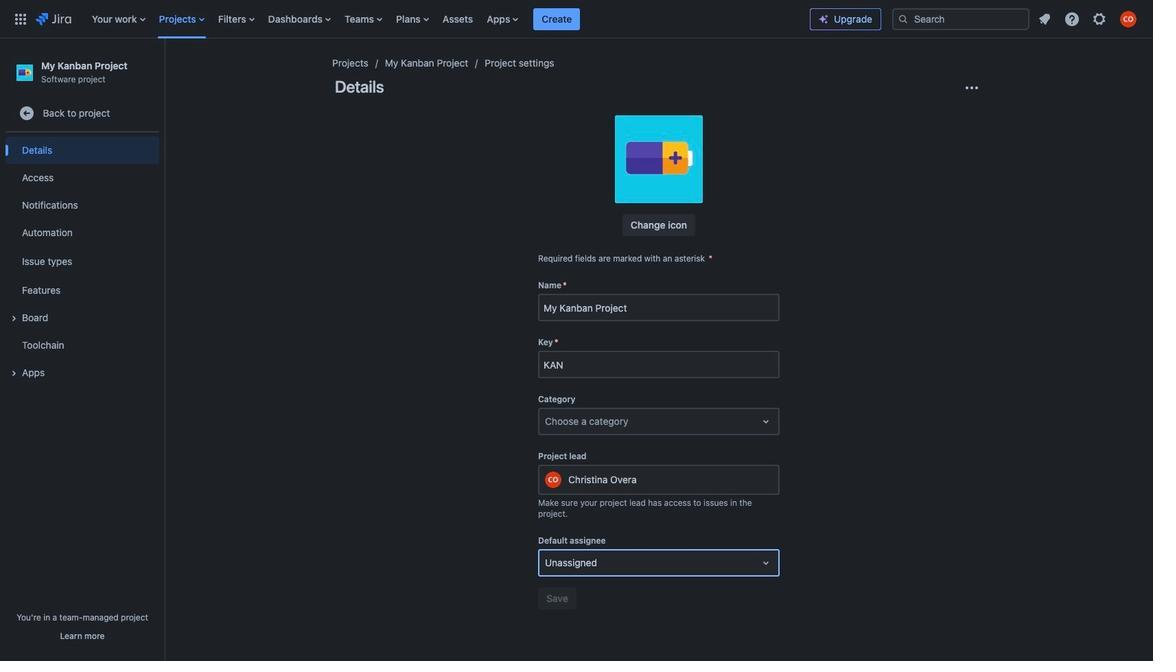 Task type: locate. For each thing, give the bounding box(es) containing it.
0 horizontal spatial list
[[85, 0, 810, 38]]

None field
[[540, 295, 778, 320], [540, 352, 778, 377], [540, 295, 778, 320], [540, 352, 778, 377]]

expand image
[[5, 310, 22, 327], [5, 365, 22, 382]]

sidebar element
[[0, 38, 165, 661]]

list
[[85, 0, 810, 38], [1032, 7, 1145, 31]]

1 vertical spatial expand image
[[5, 365, 22, 382]]

1 vertical spatial open image
[[758, 555, 774, 571]]

None text field
[[545, 415, 548, 428]]

list item
[[534, 0, 580, 38]]

1 expand image from the top
[[5, 310, 22, 327]]

banner
[[0, 0, 1153, 38]]

primary element
[[8, 0, 810, 38]]

jira image
[[36, 11, 71, 27], [36, 11, 71, 27]]

0 vertical spatial expand image
[[5, 310, 22, 327]]

group inside sidebar element
[[5, 133, 159, 391]]

group
[[5, 133, 159, 391]]

0 vertical spatial open image
[[758, 413, 774, 430]]

more image
[[964, 80, 980, 96]]

appswitcher icon image
[[12, 11, 29, 27]]

open image
[[758, 413, 774, 430], [758, 555, 774, 571]]

None search field
[[892, 8, 1030, 30]]

help image
[[1064, 11, 1080, 27]]



Task type: vqa. For each thing, say whether or not it's contained in the screenshot.
open icon
yes



Task type: describe. For each thing, give the bounding box(es) containing it.
2 open image from the top
[[758, 555, 774, 571]]

settings image
[[1091, 11, 1108, 27]]

sidebar navigation image
[[150, 55, 180, 82]]

notifications image
[[1036, 11, 1053, 27]]

project avatar image
[[615, 115, 703, 203]]

Search field
[[892, 8, 1030, 30]]

2 expand image from the top
[[5, 365, 22, 382]]

your profile and settings image
[[1120, 11, 1137, 27]]

1 horizontal spatial list
[[1032, 7, 1145, 31]]

1 open image from the top
[[758, 413, 774, 430]]

search image
[[898, 13, 909, 24]]



